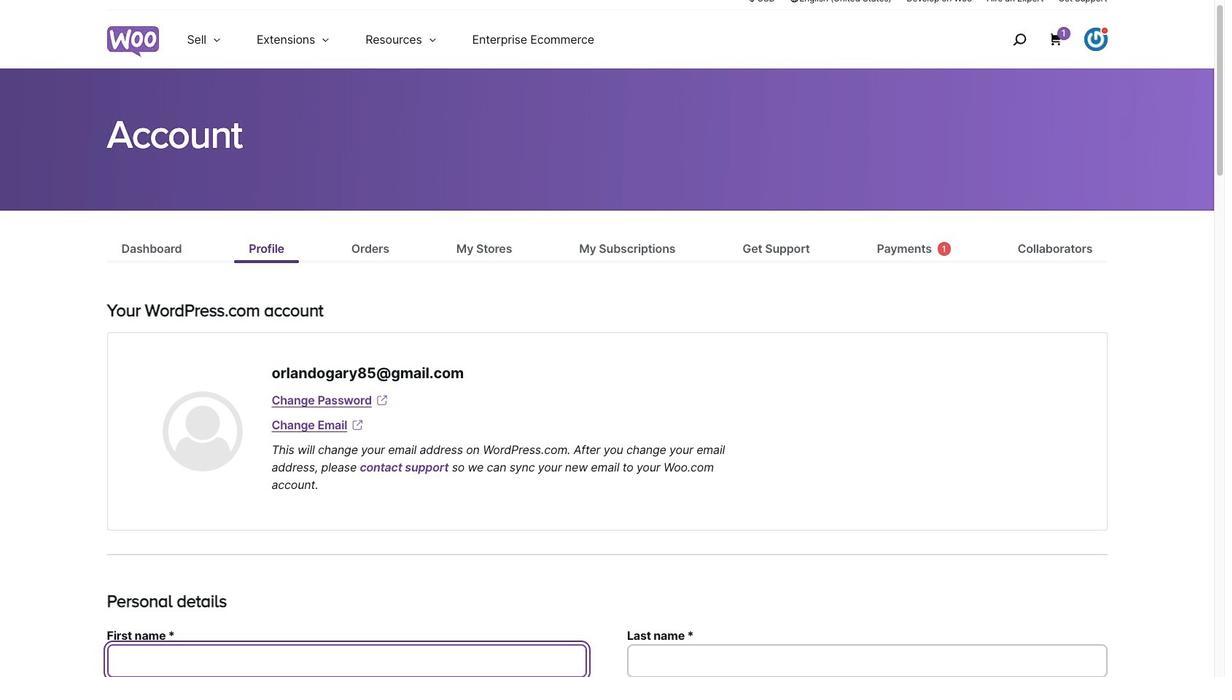 Task type: locate. For each thing, give the bounding box(es) containing it.
1 vertical spatial external link image
[[350, 418, 365, 432]]

1 horizontal spatial external link image
[[375, 393, 389, 408]]

0 vertical spatial external link image
[[375, 393, 389, 408]]

service navigation menu element
[[981, 16, 1107, 63]]

None text field
[[107, 644, 587, 677], [627, 644, 1107, 677], [107, 644, 587, 677], [627, 644, 1107, 677]]

external link image
[[375, 393, 389, 408], [350, 418, 365, 432]]



Task type: vqa. For each thing, say whether or not it's contained in the screenshot.
product video thumbnail
no



Task type: describe. For each thing, give the bounding box(es) containing it.
search image
[[1007, 28, 1031, 51]]

open account menu image
[[1084, 28, 1107, 51]]

0 horizontal spatial external link image
[[350, 418, 365, 432]]

gravatar image image
[[162, 392, 242, 472]]



